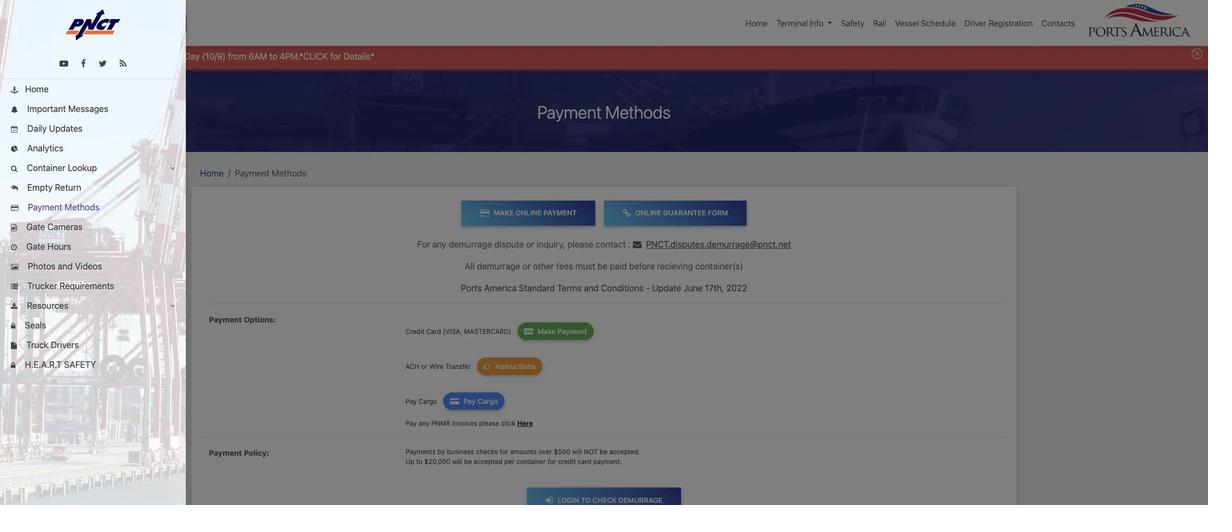 Task type: locate. For each thing, give the bounding box(es) containing it.
conditions
[[601, 283, 644, 293]]

2 horizontal spatial payment methods
[[538, 101, 671, 122]]

to right up
[[416, 458, 423, 466]]

pay
[[464, 397, 476, 406], [406, 397, 417, 406], [406, 419, 417, 427]]

twitter image
[[99, 59, 107, 68]]

vessel schedule
[[895, 18, 956, 28]]

2 horizontal spatial will
[[572, 448, 582, 456]]

ports
[[461, 283, 482, 293]]

17th,
[[705, 283, 724, 293]]

demurrage up all
[[449, 239, 492, 249]]

daily updates
[[25, 124, 83, 133]]

0 vertical spatial home link
[[741, 13, 772, 34]]

be inside alert
[[96, 51, 106, 61]]

credit
[[558, 458, 576, 466]]

credit card image
[[11, 205, 18, 212], [480, 209, 494, 218]]

please left click
[[479, 419, 499, 427]]

0 horizontal spatial for
[[330, 51, 341, 61]]

or right ach
[[421, 362, 428, 371]]

gate for gate cameras
[[26, 222, 45, 232]]

pay cargo up pay any pnmr invoices please click here
[[464, 397, 498, 406]]

photo image
[[11, 264, 18, 271]]

pay any pnmr invoices please click here
[[406, 419, 533, 427]]

trucker
[[27, 281, 57, 291]]

important messages
[[25, 104, 108, 114]]

all
[[465, 261, 475, 271]]

calendar check o image
[[11, 126, 18, 133]]

contact
[[596, 239, 626, 249]]

here
[[517, 419, 533, 427]]

requirements
[[60, 281, 114, 291]]

angle down image inside container lookup link
[[170, 165, 175, 172]]

container lookup link
[[0, 158, 186, 178]]

pay up pay any pnmr invoices please click here
[[464, 397, 476, 406]]

for
[[417, 239, 430, 249]]

contacts
[[1042, 18, 1075, 28]]

demurrage up america
[[477, 261, 521, 271]]

safety
[[841, 18, 865, 28]]

any for demurrage
[[433, 239, 447, 249]]

gate hours link
[[0, 237, 186, 256]]

1 vertical spatial payment methods
[[235, 168, 307, 178]]

and up trucker requirements
[[58, 261, 73, 271]]

1 horizontal spatial please
[[568, 239, 594, 249]]

pay down ach
[[406, 397, 417, 406]]

to inside payments by business checks for amounts over $500 will not be accepted. up to $20,000 will be accepted per container for credit card payment.
[[416, 458, 423, 466]]

1 horizontal spatial any
[[433, 239, 447, 249]]

pnct.disputes.demurrage@pnct.net link
[[633, 239, 791, 249]]

link image
[[623, 209, 636, 218]]

1 horizontal spatial home
[[200, 168, 224, 178]]

0 vertical spatial will
[[81, 51, 93, 61]]

payments
[[406, 448, 436, 456]]

home link for safety link
[[741, 13, 772, 34]]

cargo up pay any pnmr invoices please click here
[[478, 397, 498, 406]]

0 horizontal spatial please
[[479, 419, 499, 427]]

0 vertical spatial any
[[433, 239, 447, 249]]

daily
[[27, 124, 47, 133]]

2 horizontal spatial home link
[[741, 13, 772, 34]]

credit
[[406, 327, 425, 336]]

2 horizontal spatial home
[[746, 18, 768, 28]]

1 vertical spatial any
[[419, 419, 430, 427]]

4pm.*click
[[280, 51, 328, 61]]

gate
[[26, 222, 45, 232], [26, 242, 45, 252]]

will inside alert
[[81, 51, 93, 61]]

for down over
[[548, 458, 556, 466]]

empty return
[[25, 183, 81, 192]]

1 gate from the top
[[26, 222, 45, 232]]

gate for gate hours
[[26, 242, 45, 252]]

or left other
[[523, 261, 531, 271]]

0 horizontal spatial payment methods
[[26, 202, 100, 212]]

(10/9)
[[202, 51, 226, 61]]

1 vertical spatial to
[[416, 458, 423, 466]]

container lookup
[[25, 163, 97, 173]]

0 vertical spatial to
[[270, 51, 278, 61]]

0 horizontal spatial home
[[25, 84, 49, 94]]

list image
[[11, 284, 18, 291]]

will down the business
[[452, 458, 462, 466]]

home
[[746, 18, 768, 28], [25, 84, 49, 94], [200, 168, 224, 178]]

0 vertical spatial angle down image
[[170, 165, 175, 172]]

2 horizontal spatial for
[[548, 458, 556, 466]]

1 vertical spatial gate
[[26, 242, 45, 252]]

credit card image up for any demurrage dispute or inquiry, please contact : in the top of the page
[[480, 209, 494, 218]]

0 vertical spatial gate
[[26, 222, 45, 232]]

analytics
[[25, 143, 63, 153]]

0 horizontal spatial to
[[270, 51, 278, 61]]

0 horizontal spatial will
[[81, 51, 93, 61]]

0 vertical spatial please
[[568, 239, 594, 249]]

recieving
[[657, 261, 693, 271]]

angle down image inside resources link
[[170, 303, 175, 310]]

please up must at the left
[[568, 239, 594, 249]]

payment
[[538, 101, 602, 122], [235, 168, 269, 178], [28, 202, 62, 212], [209, 315, 242, 324], [558, 327, 587, 336], [209, 448, 242, 458]]

gate right file movie o icon
[[26, 222, 45, 232]]

cargo
[[478, 397, 498, 406], [419, 397, 437, 406]]

quick links link
[[11, 17, 61, 29]]

0 horizontal spatial home link
[[0, 79, 186, 99]]

0 vertical spatial payment methods
[[538, 101, 671, 122]]

update
[[652, 283, 681, 293]]

payment methods
[[538, 101, 671, 122], [235, 168, 307, 178], [26, 202, 100, 212]]

be left the paid
[[598, 261, 608, 271]]

youtube play image
[[59, 59, 68, 68]]

or
[[526, 239, 535, 249], [523, 261, 531, 271], [421, 362, 428, 371]]

vessel schedule link
[[891, 13, 960, 34]]

will
[[81, 51, 93, 61], [572, 448, 582, 456], [452, 458, 462, 466]]

1 horizontal spatial methods
[[272, 168, 307, 178]]

gate up photos
[[26, 242, 45, 252]]

other
[[533, 261, 554, 271]]

important messages link
[[0, 99, 186, 119]]

pnct.disputes.demurrage@pnct.net
[[646, 239, 791, 249]]

0 vertical spatial demurrage
[[449, 239, 492, 249]]

1 angle down image from the top
[[170, 165, 175, 172]]

0 vertical spatial and
[[58, 261, 73, 271]]

photos
[[28, 261, 56, 271]]

for up the per
[[500, 448, 508, 456]]

make
[[538, 327, 556, 336]]

1 vertical spatial please
[[479, 419, 499, 427]]

details*
[[344, 51, 375, 61]]

angle down image
[[170, 165, 175, 172], [170, 303, 175, 310]]

for left details*
[[330, 51, 341, 61]]

registration
[[989, 18, 1033, 28]]

file movie o image
[[11, 225, 17, 232]]

pay cargo
[[464, 397, 498, 406], [406, 397, 439, 406]]

will left "twitter" image
[[81, 51, 93, 61]]

america
[[484, 283, 517, 293]]

seals
[[23, 320, 46, 330]]

ach
[[406, 362, 420, 371]]

credit card image down reply all image
[[11, 205, 18, 212]]

2 angle down image from the top
[[170, 303, 175, 310]]

1 vertical spatial for
[[500, 448, 508, 456]]

be down the business
[[464, 458, 472, 466]]

0 horizontal spatial credit card image
[[11, 205, 18, 212]]

2 gate from the top
[[26, 242, 45, 252]]

card
[[426, 327, 441, 336]]

pie chart image
[[11, 146, 18, 153]]

1 horizontal spatial home link
[[200, 168, 224, 178]]

0 horizontal spatial and
[[58, 261, 73, 271]]

will up "card"
[[572, 448, 582, 456]]

gate cameras
[[24, 222, 83, 232]]

1 horizontal spatial and
[[584, 283, 599, 293]]

gate cameras link
[[0, 217, 186, 237]]

pay cargo up pnmr
[[406, 397, 439, 406]]

photos and videos
[[26, 261, 102, 271]]

pnct
[[55, 51, 78, 61]]

updates
[[49, 124, 83, 133]]

truck drivers
[[24, 340, 79, 350]]

to right 6am
[[270, 51, 278, 61]]

6am
[[249, 51, 267, 61]]

1 horizontal spatial for
[[500, 448, 508, 456]]

0 vertical spatial or
[[526, 239, 535, 249]]

to
[[270, 51, 278, 61], [416, 458, 423, 466]]

1 horizontal spatial to
[[416, 458, 423, 466]]

checks
[[476, 448, 498, 456]]

cameras
[[47, 222, 83, 232]]

2 vertical spatial home
[[200, 168, 224, 178]]

cargo up pnmr
[[419, 397, 437, 406]]

0 horizontal spatial any
[[419, 419, 430, 427]]

0 vertical spatial for
[[330, 51, 341, 61]]

or left inquiry,
[[526, 239, 535, 249]]

payment policy:
[[209, 448, 269, 458]]

1 horizontal spatial will
[[452, 458, 462, 466]]

1 vertical spatial angle down image
[[170, 303, 175, 310]]

contacts link
[[1038, 13, 1080, 34]]

and
[[58, 261, 73, 271], [584, 283, 599, 293]]

invoices
[[452, 419, 477, 427]]

be left open
[[96, 51, 106, 61]]

rail link
[[869, 13, 891, 34]]

reply all image
[[11, 185, 18, 192]]

resources
[[25, 301, 68, 311]]

and right terms at the bottom left
[[584, 283, 599, 293]]

angle down image for resources
[[170, 303, 175, 310]]

instructions
[[495, 362, 536, 371]]

accepted.
[[610, 448, 640, 456]]

safety
[[64, 360, 96, 370]]

any left pnmr
[[419, 419, 430, 427]]

for inside alert
[[330, 51, 341, 61]]

must
[[576, 261, 595, 271]]

for
[[330, 51, 341, 61], [500, 448, 508, 456], [548, 458, 556, 466]]

pnct will be open on columbus day (10/9) from 6am to 4pm.*click for details* alert
[[0, 40, 1209, 70]]

0 horizontal spatial methods
[[65, 202, 100, 212]]

please
[[568, 239, 594, 249], [479, 419, 499, 427]]

facebook image
[[81, 59, 86, 68]]

home link
[[741, 13, 772, 34], [0, 79, 186, 99], [200, 168, 224, 178]]

2 vertical spatial payment methods
[[26, 202, 100, 212]]

1 vertical spatial home link
[[0, 79, 186, 99]]

any right for
[[433, 239, 447, 249]]

2 horizontal spatial methods
[[606, 101, 671, 122]]

1 horizontal spatial pay cargo
[[464, 397, 498, 406]]

not
[[584, 448, 598, 456]]



Task type: vqa. For each thing, say whether or not it's contained in the screenshot.
10/4/2023 19:00
no



Task type: describe. For each thing, give the bounding box(es) containing it.
2 vertical spatial or
[[421, 362, 428, 371]]

0 horizontal spatial cargo
[[419, 397, 437, 406]]

be up payment.
[[600, 448, 608, 456]]

fees
[[556, 261, 573, 271]]

sign in image
[[546, 496, 558, 505]]

bell image
[[11, 107, 18, 114]]

on
[[130, 51, 140, 61]]

1 vertical spatial or
[[523, 261, 531, 271]]

1 horizontal spatial cargo
[[478, 397, 498, 406]]

to inside alert
[[270, 51, 278, 61]]

1 vertical spatial methods
[[272, 168, 307, 178]]

hours
[[47, 242, 71, 252]]

accepted
[[474, 458, 503, 466]]

0 horizontal spatial pay cargo
[[406, 397, 439, 406]]

clock o image
[[11, 244, 17, 251]]

ach or wire transfer
[[406, 362, 473, 371]]

:
[[628, 239, 631, 249]]

payment methods link
[[0, 197, 186, 217]]

instructions link
[[477, 357, 542, 375]]

click
[[501, 419, 516, 427]]

$20,000
[[424, 458, 451, 466]]

container
[[27, 163, 65, 173]]

amounts
[[510, 448, 537, 456]]

close image
[[1192, 48, 1203, 59]]

day
[[185, 51, 200, 61]]

2 vertical spatial home link
[[200, 168, 224, 178]]

inquiry,
[[537, 239, 565, 249]]

up
[[406, 458, 415, 466]]

policy:
[[244, 448, 269, 458]]

1 vertical spatial will
[[572, 448, 582, 456]]

standard
[[519, 283, 555, 293]]

truck
[[26, 340, 48, 350]]

transfer
[[446, 362, 471, 371]]

credit card image inside payment methods link
[[11, 205, 18, 212]]

empty return link
[[0, 178, 186, 197]]

h.e.a.r.t safety link
[[0, 355, 186, 375]]

empty
[[27, 183, 53, 192]]

all demurrage or other fees must be paid before recieving container(s)
[[465, 261, 744, 271]]

home link for daily updates link
[[0, 79, 186, 99]]

-
[[646, 283, 650, 293]]

schedule
[[921, 18, 956, 28]]

envelope image
[[633, 240, 642, 249]]

1 horizontal spatial payment methods
[[235, 168, 307, 178]]

h.e.a.r.t safety
[[23, 360, 96, 370]]

any for pnmr
[[419, 419, 430, 427]]

for any demurrage dispute or inquiry, please contact :
[[417, 239, 633, 249]]

columbus
[[142, 51, 182, 61]]

mastercard)
[[464, 327, 511, 336]]

gate hours
[[24, 242, 71, 252]]

open
[[108, 51, 128, 61]]

0 vertical spatial home
[[746, 18, 768, 28]]

photos and videos link
[[0, 256, 186, 276]]

download image
[[11, 303, 17, 310]]

container
[[517, 458, 546, 466]]

by
[[438, 448, 445, 456]]

quick links
[[11, 18, 54, 28]]

1 vertical spatial demurrage
[[477, 261, 521, 271]]

links
[[35, 18, 54, 28]]

from
[[228, 51, 246, 61]]

per
[[505, 458, 515, 466]]

cc visa image
[[524, 328, 538, 335]]

ports america standard terms and conditions - update june 17th, 2022
[[461, 283, 747, 293]]

credit card (visa, mastercard)
[[406, 327, 513, 336]]

lock image
[[11, 363, 15, 370]]

pay left pnmr
[[406, 419, 417, 427]]

2022
[[727, 283, 747, 293]]

2 vertical spatial will
[[452, 458, 462, 466]]

hand o right image
[[484, 363, 495, 370]]

payment.
[[593, 458, 622, 466]]

1 vertical spatial and
[[584, 283, 599, 293]]

file image
[[11, 343, 17, 350]]

wire
[[430, 362, 444, 371]]

search image
[[11, 166, 17, 173]]

1 horizontal spatial credit card image
[[480, 209, 494, 218]]

0 vertical spatial methods
[[606, 101, 671, 122]]

important
[[27, 104, 66, 114]]

angle down image for container lookup
[[170, 165, 175, 172]]

(visa,
[[443, 327, 462, 336]]

1 vertical spatial home
[[25, 84, 49, 94]]

dispute
[[495, 239, 524, 249]]

make payment link
[[518, 322, 594, 340]]

rss image
[[120, 59, 127, 68]]

truck drivers link
[[0, 335, 186, 355]]

driver
[[965, 18, 987, 28]]

credit card alt image
[[450, 398, 464, 405]]

pnmr
[[431, 419, 450, 427]]

make payment
[[538, 327, 587, 336]]

safety link
[[837, 13, 869, 34]]

videos
[[75, 261, 102, 271]]

driver registration link
[[960, 13, 1038, 34]]

payment options:
[[209, 315, 276, 324]]

anchor image
[[11, 87, 18, 94]]

payments by business checks for amounts over $500 will not be accepted. up to $20,000 will be accepted per container for credit card payment.
[[406, 448, 640, 466]]

lock image
[[11, 323, 15, 330]]

options:
[[244, 315, 276, 324]]

2 vertical spatial methods
[[65, 202, 100, 212]]

business
[[447, 448, 474, 456]]

pnct will be open on columbus day (10/9) from 6am to 4pm.*click for details*
[[55, 51, 375, 61]]

paid
[[610, 261, 627, 271]]

lookup
[[68, 163, 97, 173]]

june
[[684, 283, 703, 293]]

resources link
[[0, 296, 186, 316]]

daily updates link
[[0, 119, 186, 138]]

ports america standard terms and conditions - update june 17th, 2022 link
[[461, 283, 747, 293]]

pay cargo link
[[444, 392, 505, 410]]

2 vertical spatial for
[[548, 458, 556, 466]]

analytics link
[[0, 138, 186, 158]]



